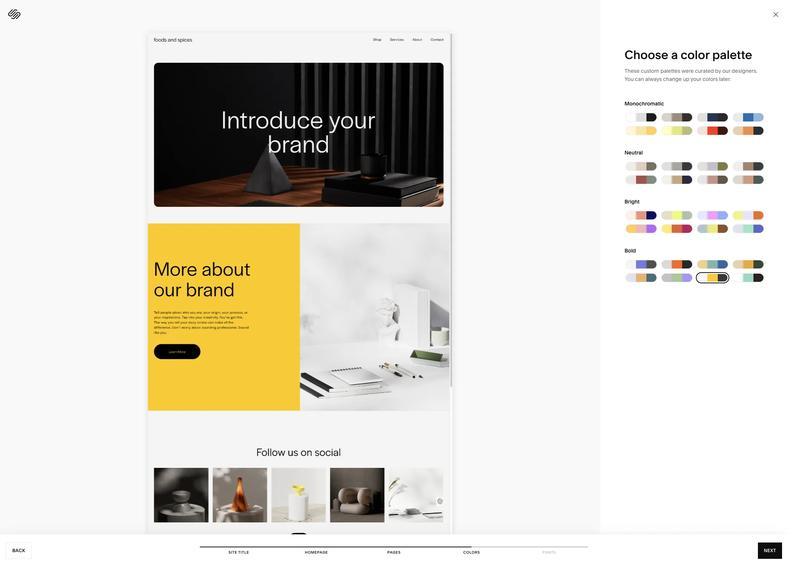 Task type: vqa. For each thing, say whether or not it's contained in the screenshot.
Palette
yes



Task type: describe. For each thing, give the bounding box(es) containing it.
palettes
[[661, 68, 681, 74]]

back button
[[6, 543, 32, 559]]

neutral
[[625, 149, 643, 156]]

pages
[[387, 551, 401, 555]]

custom
[[641, 68, 659, 74]]

designers.
[[732, 68, 758, 74]]

by
[[715, 68, 721, 74]]

up
[[683, 76, 690, 83]]

colors
[[703, 76, 718, 83]]

always
[[645, 76, 662, 83]]

change
[[663, 76, 682, 83]]

homepage
[[305, 551, 328, 555]]

you
[[625, 76, 634, 83]]

a
[[671, 48, 678, 62]]

site title
[[229, 551, 249, 555]]

our
[[723, 68, 731, 74]]

your
[[691, 76, 702, 83]]

choose a color palette
[[625, 48, 752, 62]]



Task type: locate. For each thing, give the bounding box(es) containing it.
back
[[12, 548, 25, 554]]

choose
[[625, 48, 669, 62]]

colors
[[463, 551, 480, 555]]

site
[[229, 551, 237, 555]]

color
[[681, 48, 710, 62]]

these custom palettes were curated by our designers. you can always change up your colors later.
[[625, 68, 758, 83]]

were
[[682, 68, 694, 74]]

fonts
[[543, 551, 556, 555]]

next button
[[758, 543, 782, 559]]

palette
[[713, 48, 752, 62]]

monochromatic
[[625, 100, 664, 107]]

curated
[[695, 68, 714, 74]]

later.
[[719, 76, 731, 83]]

bright
[[625, 198, 640, 205]]

next
[[764, 548, 776, 554]]

title
[[238, 551, 249, 555]]

can
[[635, 76, 644, 83]]

these
[[625, 68, 640, 74]]

bold
[[625, 248, 636, 254]]



